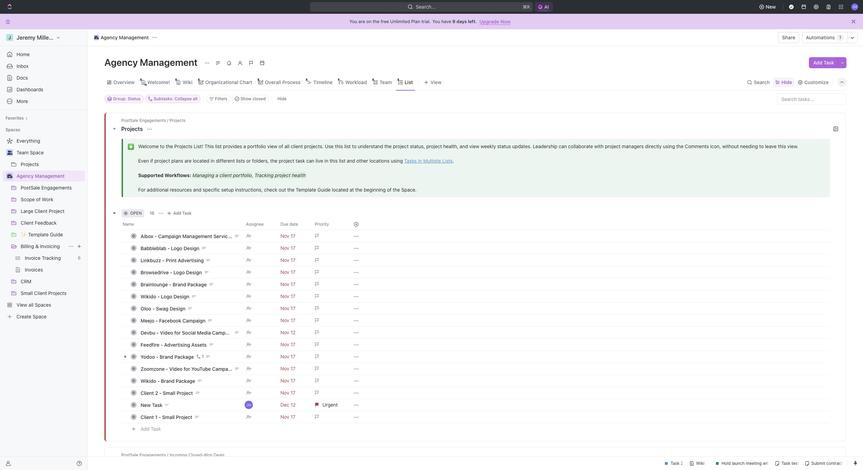Task type: locate. For each thing, give the bounding box(es) containing it.
2 wikido from the top
[[141, 378, 156, 384]]

client for client 2 - small project
[[141, 390, 154, 396]]

1 vertical spatial new
[[141, 402, 151, 408]]

linkbuzz - print advertising
[[141, 257, 204, 263]]

hide inside hide dropdown button
[[782, 79, 792, 85]]

logo for wikido
[[161, 294, 172, 299]]

add up customize
[[814, 60, 823, 65]]

view all spaces
[[17, 302, 51, 308]]

video up wikido - brand package at bottom left
[[169, 366, 183, 372]]

show closed
[[241, 96, 266, 101]]

zoomzone - video for youtube campaign link
[[139, 364, 241, 374]]

- up the swag
[[158, 294, 160, 299]]

for inside zoomzone - video for youtube campaign link
[[184, 366, 190, 372]]

you left the 'are'
[[350, 19, 357, 24]]

1 vertical spatial package
[[175, 354, 194, 360]]

view for view all spaces
[[17, 302, 27, 308]]

for for youtube
[[184, 366, 190, 372]]

add task down client 1 - small project
[[141, 426, 161, 432]]

0 horizontal spatial agency management link
[[17, 171, 83, 182]]

due
[[281, 222, 288, 227]]

add task button up customize
[[810, 57, 839, 68]]

1 horizontal spatial for
[[184, 366, 190, 372]]

- up 2
[[158, 378, 160, 384]]

small down new task
[[162, 414, 175, 420]]

task down client 1 - small project
[[151, 426, 161, 432]]

space down view all spaces link on the bottom of page
[[33, 314, 47, 320]]

brand
[[173, 281, 186, 287], [160, 354, 173, 360], [161, 378, 175, 384]]

0 vertical spatial space
[[30, 150, 44, 155]]

for for social
[[174, 330, 181, 336]]

1 horizontal spatial all
[[193, 96, 198, 101]]

- right meejo at bottom
[[156, 318, 158, 324]]

postsale for postsale engagements / projects
[[121, 118, 138, 123]]

j
[[8, 35, 11, 40]]

- for devbu - video for social media campaign
[[157, 330, 159, 336]]

show
[[241, 96, 252, 101]]

0 vertical spatial add
[[814, 60, 823, 65]]

0 vertical spatial postsale
[[121, 118, 138, 123]]

0 vertical spatial hide
[[782, 79, 792, 85]]

1 vertical spatial engagements
[[41, 185, 72, 191]]

0 horizontal spatial add task
[[141, 426, 161, 432]]

agency inside sidebar 'navigation'
[[17, 173, 34, 179]]

team space link
[[17, 147, 83, 158]]

client for client feedback
[[21, 220, 34, 226]]

0 vertical spatial agency management link
[[92, 33, 150, 42]]

0 horizontal spatial for
[[174, 330, 181, 336]]

invoices link
[[25, 264, 83, 275]]

- down print
[[170, 269, 172, 275]]

agency right business time icon in the top of the page
[[17, 173, 34, 179]]

0 vertical spatial video
[[160, 330, 173, 336]]

✨ template guide
[[21, 232, 63, 238]]

1 wikido from the top
[[141, 294, 156, 299]]

billing & invoicing
[[21, 243, 60, 249]]

0 vertical spatial add task
[[814, 60, 835, 65]]

projects down postsale engagements / projects
[[121, 126, 144, 132]]

2 vertical spatial 1
[[155, 414, 157, 420]]

1 vertical spatial spaces
[[35, 302, 51, 308]]

space down everything link
[[30, 150, 44, 155]]

- for meejo - facebook campaign
[[156, 318, 158, 324]]

projects down subtasks: collapse all
[[170, 118, 186, 123]]

project
[[49, 208, 65, 214], [177, 390, 193, 396], [176, 414, 192, 420]]

project down wikido - brand package link
[[177, 390, 193, 396]]

1 vertical spatial for
[[184, 366, 190, 372]]

small inside 'link'
[[163, 390, 175, 396]]

large client project link
[[21, 206, 83, 217]]

- right 'yodoo'
[[156, 354, 158, 360]]

1 inside button
[[202, 354, 204, 359]]

logo for browsedrive
[[174, 269, 185, 275]]

client up view all spaces link on the bottom of page
[[34, 290, 47, 296]]

0 vertical spatial jm
[[853, 5, 858, 9]]

business time image
[[94, 36, 99, 39]]

1 vertical spatial advertising
[[164, 342, 190, 348]]

2 vertical spatial agency management
[[17, 173, 65, 179]]

1 button
[[195, 353, 205, 360]]

assignee button
[[242, 219, 276, 230]]

campaign up babbleblab - logo design
[[158, 233, 181, 239]]

logo up linkbuzz - print advertising
[[171, 245, 182, 251]]

2 vertical spatial add task
[[141, 426, 161, 432]]

client down new task
[[141, 414, 154, 420]]

aibox - campaign management services link
[[139, 231, 241, 241]]

- right 2
[[159, 390, 162, 396]]

1 vertical spatial logo
[[174, 269, 185, 275]]

- down the 'yodoo - brand package'
[[166, 366, 168, 372]]

- inside 'link'
[[159, 390, 162, 396]]

design
[[184, 245, 199, 251], [186, 269, 202, 275], [174, 294, 189, 299], [170, 306, 186, 311]]

1 horizontal spatial add
[[173, 211, 181, 216]]

video for zoomzone
[[169, 366, 183, 372]]

1 vertical spatial project
[[177, 390, 193, 396]]

agency right business time image
[[101, 34, 118, 40]]

1 horizontal spatial spaces
[[35, 302, 51, 308]]

2 horizontal spatial add task button
[[810, 57, 839, 68]]

all right collapse
[[193, 96, 198, 101]]

1 up youtube
[[202, 354, 204, 359]]

workload
[[345, 79, 367, 85]]

0 horizontal spatial jm
[[246, 403, 251, 407]]

wikido for wikido - logo design
[[141, 294, 156, 299]]

for left social
[[174, 330, 181, 336]]

closed-
[[189, 453, 204, 458]]

wikido inside wikido - logo design link
[[141, 294, 156, 299]]

project down scope of work link
[[49, 208, 65, 214]]

0 vertical spatial small
[[21, 290, 33, 296]]

new inside button
[[766, 4, 776, 10]]

1 vertical spatial view
[[17, 302, 27, 308]]

client for client 1 - small project
[[141, 414, 154, 420]]

jeremy miller's workspace
[[17, 34, 85, 41]]

package up wikido - logo design link
[[187, 281, 207, 287]]

0 vertical spatial /
[[167, 118, 168, 123]]

logo up oloo - swag design
[[161, 294, 172, 299]]

/ left incoming
[[167, 453, 168, 458]]

0 vertical spatial wikido
[[141, 294, 156, 299]]

everything
[[17, 138, 40, 144]]

inbox
[[17, 63, 29, 69]]

1 vertical spatial space
[[33, 314, 47, 320]]

1 vertical spatial /
[[167, 453, 168, 458]]

name
[[123, 222, 134, 227]]

for up wikido - brand package link
[[184, 366, 190, 372]]

1 horizontal spatial view
[[431, 79, 442, 85]]

add task
[[814, 60, 835, 65], [173, 211, 192, 216], [141, 426, 161, 432]]

2 horizontal spatial 1
[[840, 35, 842, 40]]

wikido inside wikido - brand package link
[[141, 378, 156, 384]]

agency up overview
[[104, 57, 138, 68]]

agency management up 'welcome!' link
[[104, 57, 200, 68]]

spaces down small client projects in the left bottom of the page
[[35, 302, 51, 308]]

campaign
[[158, 233, 181, 239], [183, 318, 206, 324], [212, 330, 235, 336], [212, 366, 235, 372]]

design down aibox - campaign management services link
[[184, 245, 199, 251]]

2 horizontal spatial add task
[[814, 60, 835, 65]]

devbu - video for social media campaign link
[[139, 328, 241, 338]]

postsale engagements link
[[21, 182, 83, 193]]

jm button
[[850, 1, 861, 12], [242, 399, 276, 411]]

1 horizontal spatial team
[[380, 79, 392, 85]]

plan
[[411, 19, 420, 24]]

aibox
[[141, 233, 153, 239]]

- for oloo - swag design
[[153, 306, 155, 311]]

all
[[193, 96, 198, 101], [29, 302, 34, 308]]

0 vertical spatial 1
[[840, 35, 842, 40]]

project inside client 1 - small project "link"
[[176, 414, 192, 420]]

- down browsedrive - logo design
[[169, 281, 171, 287]]

you left the have
[[433, 19, 440, 24]]

engagements for postsale engagements / projects
[[139, 118, 166, 123]]

2 horizontal spatial add
[[814, 60, 823, 65]]

0 horizontal spatial 1
[[155, 414, 157, 420]]

design for browsedrive - logo design
[[186, 269, 202, 275]]

brainlounge
[[141, 281, 168, 287]]

client left 2
[[141, 390, 154, 396]]

- right devbu
[[157, 330, 159, 336]]

facebook
[[159, 318, 181, 324]]

logo for babbleblab
[[171, 245, 182, 251]]

view right the list
[[431, 79, 442, 85]]

0 horizontal spatial add task button
[[138, 425, 164, 433]]

0 vertical spatial add task button
[[810, 57, 839, 68]]

new
[[766, 4, 776, 10], [141, 402, 151, 408]]

zoomzone - video for youtube campaign
[[141, 366, 235, 372]]

postsale for postsale engagements / incoming closed-won deals
[[121, 453, 138, 458]]

new for new task
[[141, 402, 151, 408]]

0 horizontal spatial all
[[29, 302, 34, 308]]

1 vertical spatial video
[[169, 366, 183, 372]]

babbleblab - logo design
[[141, 245, 199, 251]]

0 vertical spatial team
[[380, 79, 392, 85]]

package up zoomzone - video for youtube campaign
[[175, 354, 194, 360]]

2 / from the top
[[167, 453, 168, 458]]

engagements inside 'tree'
[[41, 185, 72, 191]]

1 vertical spatial team
[[17, 150, 29, 155]]

wikido up oloo
[[141, 294, 156, 299]]

task up customize
[[824, 60, 835, 65]]

all inside 'tree'
[[29, 302, 34, 308]]

meejo
[[141, 318, 154, 324]]

projects down crm link
[[48, 290, 66, 296]]

project inside client 2 - small project 'link'
[[177, 390, 193, 396]]

engagements down subtasks:
[[139, 118, 166, 123]]

brand down browsedrive - logo design
[[173, 281, 186, 287]]

video for devbu
[[160, 330, 173, 336]]

advertising
[[178, 257, 204, 263], [164, 342, 190, 348]]

team left list link
[[380, 79, 392, 85]]

campaign down 'oloo - swag design' link
[[183, 318, 206, 324]]

spaces down favorites
[[6, 127, 20, 132]]

collapse
[[175, 96, 192, 101]]

small inside 'link'
[[21, 290, 33, 296]]

urgent
[[323, 402, 338, 408]]

package for yodoo - brand package
[[175, 354, 194, 360]]

view inside 'tree'
[[17, 302, 27, 308]]

- down new task
[[159, 414, 161, 420]]

0 vertical spatial for
[[174, 330, 181, 336]]

small inside "link"
[[162, 414, 175, 420]]

project down new task link
[[176, 414, 192, 420]]

search button
[[745, 77, 772, 87]]

- right feedfire
[[161, 342, 163, 348]]

- left print
[[162, 257, 165, 263]]

1 right automations
[[840, 35, 842, 40]]

brand down 'feedfire - advertising assets'
[[160, 354, 173, 360]]

⌘k
[[523, 4, 530, 10]]

projects down team space
[[21, 161, 39, 167]]

view for view
[[431, 79, 442, 85]]

team inside 'tree'
[[17, 150, 29, 155]]

0 horizontal spatial new
[[141, 402, 151, 408]]

1 horizontal spatial you
[[433, 19, 440, 24]]

view inside button
[[431, 79, 442, 85]]

add task button up the name "dropdown button"
[[165, 209, 194, 218]]

engagements up scope of work link
[[41, 185, 72, 191]]

priority button
[[311, 219, 345, 230]]

video down the facebook
[[160, 330, 173, 336]]

0 horizontal spatial add
[[141, 426, 150, 432]]

all up create space
[[29, 302, 34, 308]]

status
[[128, 96, 141, 101]]

projects inside 'link'
[[48, 290, 66, 296]]

design for babbleblab - logo design
[[184, 245, 199, 251]]

postsale engagements
[[21, 185, 72, 191]]

unlimited
[[390, 19, 410, 24]]

agency management up postsale engagements
[[17, 173, 65, 179]]

engagements left incoming
[[139, 453, 166, 458]]

task
[[824, 60, 835, 65], [182, 211, 192, 216], [152, 402, 163, 408], [151, 426, 161, 432]]

for inside devbu - video for social media campaign link
[[174, 330, 181, 336]]

- up print
[[168, 245, 170, 251]]

view up create at the left of the page
[[17, 302, 27, 308]]

1 vertical spatial postsale
[[21, 185, 40, 191]]

client inside "link"
[[141, 414, 154, 420]]

&
[[35, 243, 39, 249]]

1 horizontal spatial 1
[[202, 354, 204, 359]]

/
[[167, 118, 168, 123], [167, 453, 168, 458]]

client down large
[[21, 220, 34, 226]]

jeremy miller's workspace, , element
[[6, 34, 13, 41]]

media
[[197, 330, 211, 336]]

1 horizontal spatial add task button
[[165, 209, 194, 218]]

brand up client 2 - small project
[[161, 378, 175, 384]]

Search tasks... text field
[[778, 94, 847, 104]]

1 you from the left
[[350, 19, 357, 24]]

tracking
[[42, 255, 61, 261]]

2 you from the left
[[433, 19, 440, 24]]

team
[[380, 79, 392, 85], [17, 150, 29, 155]]

0 horizontal spatial hide
[[278, 96, 287, 101]]

hide inside hide button
[[278, 96, 287, 101]]

2 vertical spatial package
[[176, 378, 195, 384]]

1 vertical spatial hide
[[278, 96, 287, 101]]

task down 2
[[152, 402, 163, 408]]

devbu - video for social media campaign
[[141, 330, 235, 336]]

wikido down zoomzone
[[141, 378, 156, 384]]

1 vertical spatial jm
[[246, 403, 251, 407]]

2 vertical spatial engagements
[[139, 453, 166, 458]]

brand for brainlounge
[[173, 281, 186, 287]]

print
[[166, 257, 177, 263]]

0 vertical spatial view
[[431, 79, 442, 85]]

small client projects
[[21, 290, 66, 296]]

campaign right youtube
[[212, 366, 235, 372]]

organizational
[[205, 79, 238, 85]]

advertising up the 'yodoo - brand package'
[[164, 342, 190, 348]]

2 vertical spatial postsale
[[121, 453, 138, 458]]

add task up customize
[[814, 60, 835, 65]]

management
[[119, 34, 149, 40], [140, 57, 198, 68], [35, 173, 65, 179], [182, 233, 212, 239]]

meejo - facebook campaign
[[141, 318, 206, 324]]

hide right search
[[782, 79, 792, 85]]

logo up the brainlounge - brand package at left
[[174, 269, 185, 275]]

overall process link
[[264, 77, 301, 87]]

of
[[36, 196, 41, 202]]

0 vertical spatial brand
[[173, 281, 186, 287]]

2 vertical spatial logo
[[161, 294, 172, 299]]

client 2 - small project link
[[139, 388, 241, 398]]

2 vertical spatial agency
[[17, 173, 34, 179]]

postsale inside 'tree'
[[21, 185, 40, 191]]

- right oloo
[[153, 306, 155, 311]]

tree
[[3, 135, 85, 322]]

guide
[[50, 232, 63, 238]]

wikido for wikido - brand package
[[141, 378, 156, 384]]

add up the name "dropdown button"
[[173, 211, 181, 216]]

2 vertical spatial small
[[162, 414, 175, 420]]

0 horizontal spatial you
[[350, 19, 357, 24]]

small down wikido - brand package at bottom left
[[163, 390, 175, 396]]

yodoo
[[141, 354, 155, 360]]

0 vertical spatial jm button
[[850, 1, 861, 12]]

team right user group "image"
[[17, 150, 29, 155]]

agency
[[101, 34, 118, 40], [104, 57, 138, 68], [17, 173, 34, 179]]

add task up the name "dropdown button"
[[173, 211, 192, 216]]

1 vertical spatial wikido
[[141, 378, 156, 384]]

tree inside sidebar 'navigation'
[[3, 135, 85, 322]]

0 vertical spatial new
[[766, 4, 776, 10]]

miller's
[[37, 34, 55, 41]]

0 vertical spatial package
[[187, 281, 207, 287]]

1 vertical spatial 1
[[202, 354, 204, 359]]

1 vertical spatial brand
[[160, 354, 173, 360]]

user group image
[[7, 151, 12, 155]]

filters
[[215, 96, 228, 101]]

small down crm
[[21, 290, 33, 296]]

add task button down client 1 - small project
[[138, 425, 164, 433]]

0 horizontal spatial team
[[17, 150, 29, 155]]

1 down new task
[[155, 414, 157, 420]]

✨
[[21, 232, 27, 238]]

1 horizontal spatial new
[[766, 4, 776, 10]]

small for client 1 - small project
[[162, 414, 175, 420]]

add down client 1 - small project
[[141, 426, 150, 432]]

1 horizontal spatial jm
[[853, 5, 858, 9]]

advertising up browsedrive - logo design link
[[178, 257, 204, 263]]

1 vertical spatial add task button
[[165, 209, 194, 218]]

agency management right business time image
[[101, 34, 149, 40]]

1 horizontal spatial hide
[[782, 79, 792, 85]]

upgrade now link
[[480, 18, 511, 24]]

/ down subtasks:
[[167, 118, 168, 123]]

tree containing everything
[[3, 135, 85, 322]]

agency management link
[[92, 33, 150, 42], [17, 171, 83, 182]]

client inside 'link'
[[141, 390, 154, 396]]

2 vertical spatial add
[[141, 426, 150, 432]]

feedfire
[[141, 342, 159, 348]]

client inside 'link'
[[34, 290, 47, 296]]

design down the brainlounge - brand package at left
[[174, 294, 189, 299]]

design up the meejo - facebook campaign
[[170, 306, 186, 311]]

2 vertical spatial project
[[176, 414, 192, 420]]

subtasks: collapse all
[[154, 96, 198, 101]]

management inside sidebar 'navigation'
[[35, 173, 65, 179]]

1 vertical spatial small
[[163, 390, 175, 396]]

design down linkbuzz - print advertising link
[[186, 269, 202, 275]]

0 vertical spatial logo
[[171, 245, 182, 251]]

2 vertical spatial brand
[[161, 378, 175, 384]]

crm link
[[21, 276, 83, 287]]

design for wikido - logo design
[[174, 294, 189, 299]]

1 / from the top
[[167, 118, 168, 123]]

0 vertical spatial engagements
[[139, 118, 166, 123]]

you are on the free unlimited plan trial. you have 9 days left. upgrade now
[[350, 18, 511, 24]]

1 vertical spatial all
[[29, 302, 34, 308]]

- right the aibox
[[155, 233, 157, 239]]

client up client feedback
[[35, 208, 47, 214]]

0 vertical spatial project
[[49, 208, 65, 214]]

0 horizontal spatial view
[[17, 302, 27, 308]]

team for team
[[380, 79, 392, 85]]

ai button
[[535, 2, 553, 12]]

package down zoomzone - video for youtube campaign
[[176, 378, 195, 384]]

client
[[35, 208, 47, 214], [21, 220, 34, 226], [34, 290, 47, 296], [141, 390, 154, 396], [141, 414, 154, 420]]

large client project
[[21, 208, 65, 214]]

- for yodoo - brand package
[[156, 354, 158, 360]]

hide down overall process link
[[278, 96, 287, 101]]



Task type: vqa. For each thing, say whether or not it's contained in the screenshot.
left H dropdown button
no



Task type: describe. For each thing, give the bounding box(es) containing it.
- for wikido - logo design
[[158, 294, 160, 299]]

1 vertical spatial agency
[[104, 57, 138, 68]]

everything link
[[3, 135, 83, 147]]

brainlounge - brand package link
[[139, 279, 241, 289]]

6
[[78, 255, 81, 261]]

welcome! link
[[146, 77, 170, 87]]

0 vertical spatial agency management
[[101, 34, 149, 40]]

- for babbleblab - logo design
[[168, 245, 170, 251]]

process
[[282, 79, 301, 85]]

1 horizontal spatial agency management link
[[92, 33, 150, 42]]

social
[[182, 330, 196, 336]]

feedfire - advertising assets link
[[139, 340, 241, 350]]

new button
[[757, 1, 780, 12]]

deals
[[214, 453, 225, 458]]

home link
[[3, 49, 85, 60]]

overview
[[113, 79, 135, 85]]

1 horizontal spatial jm button
[[850, 1, 861, 12]]

invoice tracking link
[[25, 253, 75, 264]]

- for wikido - brand package
[[158, 378, 160, 384]]

0 vertical spatial all
[[193, 96, 198, 101]]

large
[[21, 208, 33, 214]]

swag
[[156, 306, 169, 311]]

babbleblab - logo design link
[[139, 243, 241, 253]]

0 vertical spatial spaces
[[6, 127, 20, 132]]

package for brainlounge - brand package
[[187, 281, 207, 287]]

package for wikido - brand package
[[176, 378, 195, 384]]

projects link
[[21, 159, 83, 170]]

docs
[[17, 75, 28, 81]]

9
[[453, 19, 456, 24]]

1 vertical spatial add
[[173, 211, 181, 216]]

babbleblab
[[141, 245, 166, 251]]

dashboards
[[17, 87, 43, 92]]

priority
[[315, 222, 329, 227]]

trial.
[[422, 19, 431, 24]]

0 vertical spatial agency
[[101, 34, 118, 40]]

billing
[[21, 243, 34, 249]]

1 vertical spatial agency management link
[[17, 171, 83, 182]]

aibox - campaign management services
[[141, 233, 233, 239]]

assets
[[191, 342, 207, 348]]

closed
[[253, 96, 266, 101]]

scope
[[21, 196, 35, 202]]

list link
[[403, 77, 413, 87]]

due date button
[[276, 219, 311, 230]]

crm
[[21, 279, 31, 284]]

customize button
[[796, 77, 831, 87]]

feedback
[[35, 220, 57, 226]]

more button
[[3, 96, 85, 107]]

hide button
[[774, 77, 794, 87]]

sidebar navigation
[[0, 29, 89, 470]]

space for create space
[[33, 314, 47, 320]]

assignee
[[246, 222, 264, 227]]

show closed button
[[232, 95, 269, 103]]

/ for incoming closed-won deals
[[167, 453, 168, 458]]

template
[[28, 232, 49, 238]]

design for oloo - swag design
[[170, 306, 186, 311]]

open
[[130, 211, 142, 216]]

browsedrive
[[141, 269, 169, 275]]

engagements for postsale engagements / incoming closed-won deals
[[139, 453, 166, 458]]

chart
[[240, 79, 252, 85]]

/ for projects
[[167, 118, 168, 123]]

project for client 2 - small project
[[177, 390, 193, 396]]

overview link
[[112, 77, 135, 87]]

postsale for postsale engagements
[[21, 185, 40, 191]]

- for linkbuzz - print advertising
[[162, 257, 165, 263]]

group:
[[113, 96, 127, 101]]

wikido - brand package link
[[139, 376, 241, 386]]

add for the bottom 'add task' button
[[141, 426, 150, 432]]

devbu
[[141, 330, 155, 336]]

jm for jm dropdown button to the right
[[853, 5, 858, 9]]

zoomzone
[[141, 366, 165, 372]]

timeline link
[[312, 77, 333, 87]]

new task
[[141, 402, 163, 408]]

client 2 - small project
[[141, 390, 193, 396]]

0 vertical spatial advertising
[[178, 257, 204, 263]]

postsale engagements / incoming closed-won deals
[[121, 453, 225, 458]]

left.
[[468, 19, 477, 24]]

- for brainlounge - brand package
[[169, 281, 171, 287]]

customize
[[805, 79, 829, 85]]

browsedrive - logo design link
[[139, 267, 241, 277]]

small client projects link
[[21, 288, 83, 299]]

engagements for postsale engagements
[[41, 185, 72, 191]]

scope of work link
[[21, 194, 83, 205]]

- for feedfire - advertising assets
[[161, 342, 163, 348]]

task up the name "dropdown button"
[[182, 211, 192, 216]]

create
[[17, 314, 31, 320]]

timeline
[[313, 79, 333, 85]]

brand for yodoo
[[160, 354, 173, 360]]

feedfire - advertising assets
[[141, 342, 207, 348]]

scope of work
[[21, 196, 53, 202]]

1 horizontal spatial add task
[[173, 211, 192, 216]]

new task link
[[139, 400, 241, 410]]

brand for wikido
[[161, 378, 175, 384]]

16
[[150, 211, 154, 216]]

team link
[[378, 77, 392, 87]]

share button
[[778, 32, 800, 43]]

view all spaces link
[[3, 300, 83, 311]]

invoice
[[25, 255, 40, 261]]

team for team space
[[17, 150, 29, 155]]

- inside "link"
[[159, 414, 161, 420]]

more
[[17, 98, 28, 104]]

meejo - facebook campaign link
[[139, 316, 241, 326]]

linkbuzz
[[141, 257, 161, 263]]

2 vertical spatial add task button
[[138, 425, 164, 433]]

new for new
[[766, 4, 776, 10]]

jm for the bottommost jm dropdown button
[[246, 403, 251, 407]]

overall process
[[265, 79, 301, 85]]

overall
[[265, 79, 281, 85]]

1 inside client 1 - small project "link"
[[155, 414, 157, 420]]

agency management inside sidebar 'navigation'
[[17, 173, 65, 179]]

campaign right media
[[212, 330, 235, 336]]

wikido - logo design link
[[139, 291, 241, 301]]

upgrade
[[480, 18, 499, 24]]

view button
[[422, 74, 444, 90]]

space for team space
[[30, 150, 44, 155]]

won
[[204, 453, 213, 458]]

oloo
[[141, 306, 151, 311]]

client 1 - small project link
[[139, 412, 241, 422]]

services
[[214, 233, 233, 239]]

on
[[366, 19, 372, 24]]

inbox link
[[3, 61, 85, 72]]

youtube
[[191, 366, 211, 372]]

project inside large client project link
[[49, 208, 65, 214]]

welcome!
[[147, 79, 170, 85]]

- for browsedrive - logo design
[[170, 269, 172, 275]]

spaces inside 'tree'
[[35, 302, 51, 308]]

billing & invoicing link
[[21, 241, 65, 252]]

small for client 2 - small project
[[163, 390, 175, 396]]

project for client 1 - small project
[[176, 414, 192, 420]]

business time image
[[7, 174, 12, 178]]

wiki link
[[181, 77, 193, 87]]

1 vertical spatial agency management
[[104, 57, 200, 68]]

add for the top 'add task' button
[[814, 60, 823, 65]]

- for aibox - campaign management services
[[155, 233, 157, 239]]

search
[[754, 79, 770, 85]]

1 vertical spatial jm button
[[242, 399, 276, 411]]

- for zoomzone - video for youtube campaign
[[166, 366, 168, 372]]



